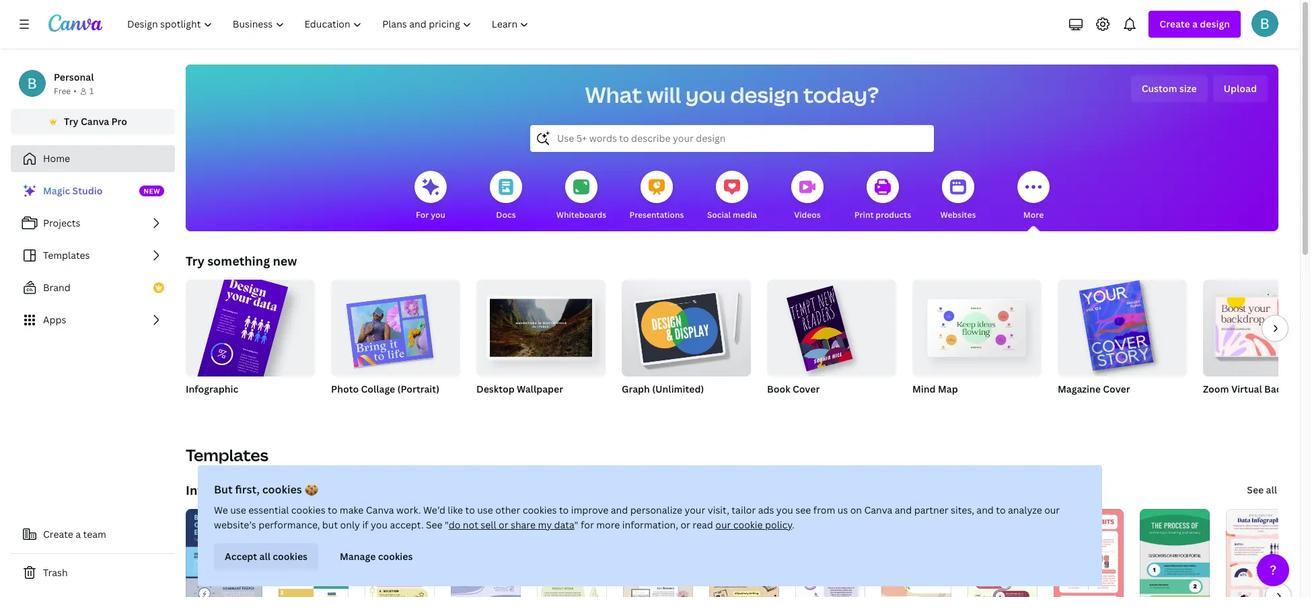 Task type: locate. For each thing, give the bounding box(es) containing it.
personal
[[54, 71, 94, 83]]

our right the analyze
[[1045, 504, 1060, 517]]

and
[[611, 504, 628, 517], [895, 504, 912, 517], [977, 504, 994, 517]]

our
[[1045, 504, 1060, 517], [716, 519, 731, 532]]

1 vertical spatial a
[[76, 528, 81, 541]]

presentations button
[[630, 162, 684, 232]]

for
[[416, 209, 429, 221]]

1 horizontal spatial ×
[[1072, 401, 1076, 412]]

a up the size
[[1193, 18, 1198, 30]]

"
[[445, 519, 449, 532], [575, 519, 579, 532]]

a left team
[[76, 528, 81, 541]]

create up custom size
[[1160, 18, 1191, 30]]

but
[[322, 519, 338, 532]]

1 horizontal spatial design
[[1201, 18, 1231, 30]]

.
[[793, 519, 795, 532]]

do not sell or share my data " for more information, or read our cookie policy .
[[449, 519, 795, 532]]

collage
[[361, 383, 395, 396]]

0 vertical spatial templates
[[43, 249, 90, 262]]

website's
[[214, 519, 256, 532]]

or right sell
[[499, 519, 509, 532]]

you up policy
[[777, 504, 794, 517]]

canva inside button
[[81, 115, 109, 128]]

use up website's
[[230, 504, 246, 517]]

1 horizontal spatial canva
[[366, 504, 394, 517]]

1 horizontal spatial and
[[895, 504, 912, 517]]

0 horizontal spatial a
[[76, 528, 81, 541]]

1 horizontal spatial use
[[478, 504, 493, 517]]

1 cover from the left
[[793, 383, 820, 396]]

2 cover from the left
[[1104, 383, 1131, 396]]

you right will
[[686, 80, 726, 109]]

a
[[1193, 18, 1198, 30], [76, 528, 81, 541]]

0 vertical spatial see
[[1248, 484, 1264, 497]]

studio
[[72, 184, 103, 197]]

or left 'read'
[[681, 519, 691, 532]]

1 horizontal spatial cover
[[1104, 383, 1131, 396]]

2 use from the left
[[478, 504, 493, 517]]

try for try something new
[[186, 253, 205, 269]]

try inside button
[[64, 115, 79, 128]]

all for see
[[1267, 484, 1278, 497]]

0 horizontal spatial try
[[64, 115, 79, 128]]

create for create a team
[[43, 528, 73, 541]]

2 " from the left
[[575, 519, 579, 532]]

0 horizontal spatial canva
[[81, 115, 109, 128]]

templates inside templates link
[[43, 249, 90, 262]]

2 horizontal spatial and
[[977, 504, 994, 517]]

from
[[814, 504, 836, 517]]

2 × from the left
[[1072, 401, 1076, 412]]

cookies down accept.
[[378, 551, 413, 563]]

book cover group
[[767, 275, 897, 413]]

" left for
[[575, 519, 579, 532]]

× inside infographic 800 × 2000 px
[[204, 401, 208, 412]]

social media button
[[707, 162, 757, 232]]

1 × from the left
[[204, 401, 208, 412]]

upload button
[[1214, 75, 1268, 102]]

all inside accept all cookies button
[[260, 551, 271, 563]]

canva left pro
[[81, 115, 109, 128]]

1 to from the left
[[328, 504, 338, 517]]

desktop wallpaper
[[477, 383, 564, 396]]

a for team
[[76, 528, 81, 541]]

not
[[463, 519, 479, 532]]

only
[[340, 519, 360, 532]]

magic studio
[[43, 184, 103, 197]]

all for accept
[[260, 551, 271, 563]]

a for design
[[1193, 18, 1198, 30]]

cookies inside button
[[273, 551, 308, 563]]

800 × 2000 px button
[[186, 400, 256, 413]]

0 vertical spatial our
[[1045, 504, 1060, 517]]

visit,
[[708, 504, 730, 517]]

1
[[89, 86, 94, 97]]

infographics link
[[186, 483, 260, 499]]

share
[[511, 519, 536, 532]]

canva up if
[[366, 504, 394, 517]]

mind map
[[913, 383, 958, 396]]

print
[[855, 209, 874, 221]]

0 horizontal spatial or
[[499, 519, 509, 532]]

design up search search field
[[731, 80, 799, 109]]

do
[[449, 519, 461, 532]]

read
[[693, 519, 714, 532]]

group
[[184, 270, 315, 442], [331, 275, 460, 377], [477, 275, 606, 377], [622, 275, 751, 377], [767, 275, 897, 377], [913, 275, 1042, 377], [1058, 275, 1188, 377], [1204, 280, 1311, 377]]

or
[[499, 519, 509, 532], [681, 519, 691, 532]]

try down •
[[64, 115, 79, 128]]

1 vertical spatial see
[[426, 519, 443, 532]]

create a team button
[[11, 522, 175, 549]]

0 horizontal spatial and
[[611, 504, 628, 517]]

accept all cookies
[[225, 551, 308, 563]]

cover right magazine
[[1104, 383, 1131, 396]]

try canva pro
[[64, 115, 127, 128]]

cookies down performance,
[[273, 551, 308, 563]]

0 horizontal spatial templates
[[43, 249, 90, 262]]

brand
[[43, 281, 71, 294]]

0 horizontal spatial use
[[230, 504, 246, 517]]

1 horizontal spatial "
[[575, 519, 579, 532]]

800
[[186, 401, 202, 412]]

1 vertical spatial templates
[[186, 444, 269, 467]]

None search field
[[531, 125, 934, 152]]

you
[[686, 80, 726, 109], [431, 209, 446, 221], [777, 504, 794, 517], [371, 519, 388, 532]]

list
[[11, 178, 175, 334]]

cookies inside button
[[378, 551, 413, 563]]

create inside button
[[43, 528, 73, 541]]

cookie
[[734, 519, 763, 532]]

to up data
[[559, 504, 569, 517]]

a inside "dropdown button"
[[1193, 18, 1198, 30]]

canva right on at the bottom right
[[865, 504, 893, 517]]

8.5 × 11 in button
[[1058, 400, 1109, 413]]

create a design button
[[1149, 11, 1241, 38]]

group for book cover
[[767, 275, 897, 377]]

0 horizontal spatial "
[[445, 519, 449, 532]]

on
[[851, 504, 862, 517]]

1 horizontal spatial our
[[1045, 504, 1060, 517]]

our inside we use essential cookies to make canva work. we'd like to use other cookies to improve and personalize your visit, tailor ads you see from us on canva and partner sites, and to analyze our website's performance, but only if you accept. see "
[[1045, 504, 1060, 517]]

home link
[[11, 145, 175, 172]]

1 horizontal spatial try
[[186, 253, 205, 269]]

0 vertical spatial try
[[64, 115, 79, 128]]

but
[[214, 483, 233, 498]]

but first, cookies 🍪 dialog
[[198, 466, 1103, 587]]

media
[[733, 209, 757, 221]]

cookies up essential
[[262, 483, 302, 498]]

docs button
[[490, 162, 522, 232]]

essential
[[249, 504, 289, 517]]

0 vertical spatial create
[[1160, 18, 1191, 30]]

1 horizontal spatial all
[[1267, 484, 1278, 497]]

× right the 800
[[204, 401, 208, 412]]

all
[[1267, 484, 1278, 497], [260, 551, 271, 563]]

1 vertical spatial create
[[43, 528, 73, 541]]

1 use from the left
[[230, 504, 246, 517]]

and up do not sell or share my data " for more information, or read our cookie policy .
[[611, 504, 628, 517]]

0 vertical spatial design
[[1201, 18, 1231, 30]]

to up but at the left bottom of the page
[[328, 504, 338, 517]]

1 vertical spatial design
[[731, 80, 799, 109]]

1 horizontal spatial a
[[1193, 18, 1198, 30]]

0 vertical spatial all
[[1267, 484, 1278, 497]]

virtual
[[1232, 383, 1263, 396]]

to right like
[[466, 504, 475, 517]]

but first, cookies 🍪
[[214, 483, 318, 498]]

cover inside "group"
[[793, 383, 820, 396]]

sites,
[[951, 504, 975, 517]]

to
[[328, 504, 338, 517], [466, 504, 475, 517], [559, 504, 569, 517], [997, 504, 1006, 517]]

use up sell
[[478, 504, 493, 517]]

try left something
[[186, 253, 205, 269]]

and right "sites,"
[[977, 504, 994, 517]]

1 or from the left
[[499, 519, 509, 532]]

0 horizontal spatial see
[[426, 519, 443, 532]]

and left partner
[[895, 504, 912, 517]]

1 " from the left
[[445, 519, 449, 532]]

to left the analyze
[[997, 504, 1006, 517]]

create left team
[[43, 528, 73, 541]]

our down visit,
[[716, 519, 731, 532]]

2 or from the left
[[681, 519, 691, 532]]

0 horizontal spatial cover
[[793, 383, 820, 396]]

apps link
[[11, 307, 175, 334]]

× left 11
[[1072, 401, 1076, 412]]

infographic 800 × 2000 px
[[186, 383, 242, 412]]

group for mind map
[[913, 275, 1042, 377]]

group for zoom virtual backgroun
[[1204, 280, 1311, 377]]

cover for book cover
[[793, 383, 820, 396]]

0 vertical spatial a
[[1193, 18, 1198, 30]]

templates down projects
[[43, 249, 90, 262]]

all inside see all link
[[1267, 484, 1278, 497]]

photo
[[331, 383, 359, 396]]

templates up the 'but'
[[186, 444, 269, 467]]

create inside "dropdown button"
[[1160, 18, 1191, 30]]

create
[[1160, 18, 1191, 30], [43, 528, 73, 541]]

desktop wallpaper group
[[477, 275, 606, 413]]

see
[[796, 504, 811, 517]]

3 to from the left
[[559, 504, 569, 517]]

1 horizontal spatial or
[[681, 519, 691, 532]]

" inside we use essential cookies to make canva work. we'd like to use other cookies to improve and personalize your visit, tailor ads you see from us on canva and partner sites, and to analyze our website's performance, but only if you accept. see "
[[445, 519, 449, 532]]

custom size
[[1142, 82, 1197, 95]]

photo collage (portrait) group
[[331, 275, 460, 413]]

magic
[[43, 184, 70, 197]]

a inside button
[[76, 528, 81, 541]]

design left the brad klo icon
[[1201, 18, 1231, 30]]

1 horizontal spatial create
[[1160, 18, 1191, 30]]

0 horizontal spatial create
[[43, 528, 73, 541]]

brad klo image
[[1252, 10, 1279, 37]]

cover inside magazine cover 8.5 × 11 in
[[1104, 383, 1131, 396]]

you right if
[[371, 519, 388, 532]]

0 horizontal spatial our
[[716, 519, 731, 532]]

1 and from the left
[[611, 504, 628, 517]]

0 horizontal spatial ×
[[204, 401, 208, 412]]

graph (unlimited) group
[[622, 275, 751, 413]]

0 horizontal spatial design
[[731, 80, 799, 109]]

1 vertical spatial all
[[260, 551, 271, 563]]

videos
[[795, 209, 821, 221]]

1 vertical spatial try
[[186, 253, 205, 269]]

us
[[838, 504, 848, 517]]

4 to from the left
[[997, 504, 1006, 517]]

0 horizontal spatial all
[[260, 551, 271, 563]]

if
[[362, 519, 369, 532]]

performance,
[[259, 519, 320, 532]]

cover right book at the bottom of the page
[[793, 383, 820, 396]]

your
[[685, 504, 706, 517]]

try
[[64, 115, 79, 128], [186, 253, 205, 269]]

" down like
[[445, 519, 449, 532]]

group for magazine cover
[[1058, 275, 1188, 377]]

you right for
[[431, 209, 446, 221]]



Task type: vqa. For each thing, say whether or not it's contained in the screenshot.
Billing associated with Billing address
no



Task type: describe. For each thing, give the bounding box(es) containing it.
what will you design today?
[[585, 80, 879, 109]]

pro
[[111, 115, 127, 128]]

try canva pro button
[[11, 109, 175, 135]]

like
[[448, 504, 463, 517]]

2 and from the left
[[895, 504, 912, 517]]

today?
[[804, 80, 879, 109]]

🍪
[[305, 483, 318, 498]]

information,
[[623, 519, 679, 532]]

accept
[[225, 551, 257, 563]]

videos button
[[792, 162, 824, 232]]

create for create a design
[[1160, 18, 1191, 30]]

manage cookies
[[340, 551, 413, 563]]

templates link
[[11, 242, 175, 269]]

group for graph (unlimited)
[[622, 275, 751, 377]]

for
[[581, 519, 594, 532]]

do not sell or share my data link
[[449, 519, 575, 532]]

× inside magazine cover 8.5 × 11 in
[[1072, 401, 1076, 412]]

mind map group
[[913, 275, 1042, 413]]

will
[[647, 80, 682, 109]]

work.
[[397, 504, 421, 517]]

partner
[[915, 504, 949, 517]]

graph (unlimited)
[[622, 383, 704, 396]]

infographic group
[[184, 270, 315, 442]]

what
[[585, 80, 643, 109]]

for you
[[416, 209, 446, 221]]

presentations
[[630, 209, 684, 221]]

design inside "dropdown button"
[[1201, 18, 1231, 30]]

1 horizontal spatial templates
[[186, 444, 269, 467]]

data
[[554, 519, 575, 532]]

graph
[[622, 383, 650, 396]]

policy
[[765, 519, 793, 532]]

try for try canva pro
[[64, 115, 79, 128]]

whiteboards button
[[557, 162, 607, 232]]

print products button
[[855, 162, 912, 232]]

map
[[938, 383, 958, 396]]

wallpaper
[[517, 383, 564, 396]]

docs
[[496, 209, 516, 221]]

2 horizontal spatial canva
[[865, 504, 893, 517]]

social
[[707, 209, 731, 221]]

magazine cover group
[[1058, 275, 1188, 413]]

we
[[214, 504, 228, 517]]

2000
[[210, 401, 231, 412]]

2 to from the left
[[466, 504, 475, 517]]

zoom
[[1204, 383, 1230, 396]]

cover for magazine cover 8.5 × 11 in
[[1104, 383, 1131, 396]]

book cover
[[767, 383, 820, 396]]

see inside we use essential cookies to make canva work. we'd like to use other cookies to improve and personalize your visit, tailor ads you see from us on canva and partner sites, and to analyze our website's performance, but only if you accept. see "
[[426, 519, 443, 532]]

trash link
[[11, 560, 175, 587]]

1 horizontal spatial see
[[1248, 484, 1264, 497]]

Search search field
[[557, 126, 908, 151]]

•
[[74, 86, 77, 97]]

3 and from the left
[[977, 504, 994, 517]]

websites button
[[941, 162, 977, 232]]

zoom virtual backgroun
[[1204, 383, 1311, 396]]

personalize
[[631, 504, 683, 517]]

px
[[233, 401, 242, 412]]

8.5
[[1058, 401, 1070, 412]]

whiteboards
[[557, 209, 607, 221]]

zoom virtual background group
[[1204, 280, 1311, 413]]

(portrait)
[[398, 383, 440, 396]]

you inside button
[[431, 209, 446, 221]]

create a design
[[1160, 18, 1231, 30]]

upload
[[1224, 82, 1258, 95]]

backgroun
[[1265, 383, 1311, 396]]

our cookie policy link
[[716, 519, 793, 532]]

1 vertical spatial our
[[716, 519, 731, 532]]

accept.
[[390, 519, 424, 532]]

brand link
[[11, 275, 175, 302]]

custom
[[1142, 82, 1178, 95]]

for you button
[[415, 162, 447, 232]]

more
[[1024, 209, 1044, 221]]

my
[[538, 519, 552, 532]]

we use essential cookies to make canva work. we'd like to use other cookies to improve and personalize your visit, tailor ads you see from us on canva and partner sites, and to analyze our website's performance, but only if you accept. see "
[[214, 504, 1060, 532]]

see all link
[[1246, 477, 1279, 504]]

list containing magic studio
[[11, 178, 175, 334]]

home
[[43, 152, 70, 165]]

more
[[597, 519, 620, 532]]

(unlimited)
[[652, 383, 704, 396]]

analyze
[[1009, 504, 1043, 517]]

manage cookies button
[[329, 544, 424, 571]]

products
[[876, 209, 912, 221]]

try something new
[[186, 253, 297, 269]]

infographic
[[186, 383, 238, 396]]

11
[[1078, 401, 1086, 412]]

make
[[340, 504, 364, 517]]

tailor
[[732, 504, 756, 517]]

top level navigation element
[[118, 11, 541, 38]]

photo collage (portrait)
[[331, 383, 440, 396]]

group for desktop wallpaper
[[477, 275, 606, 377]]

free
[[54, 86, 71, 97]]

in
[[1088, 401, 1096, 412]]

manage
[[340, 551, 376, 563]]

mind
[[913, 383, 936, 396]]

group for infographic
[[184, 270, 315, 442]]

cookies down '🍪'
[[291, 504, 326, 517]]

desktop
[[477, 383, 515, 396]]

create a team
[[43, 528, 106, 541]]

infographics
[[186, 483, 260, 499]]

improve
[[571, 504, 609, 517]]

projects link
[[11, 210, 175, 237]]

other
[[496, 504, 521, 517]]

cookies up my
[[523, 504, 557, 517]]

ads
[[759, 504, 775, 517]]

we'd
[[423, 504, 446, 517]]



